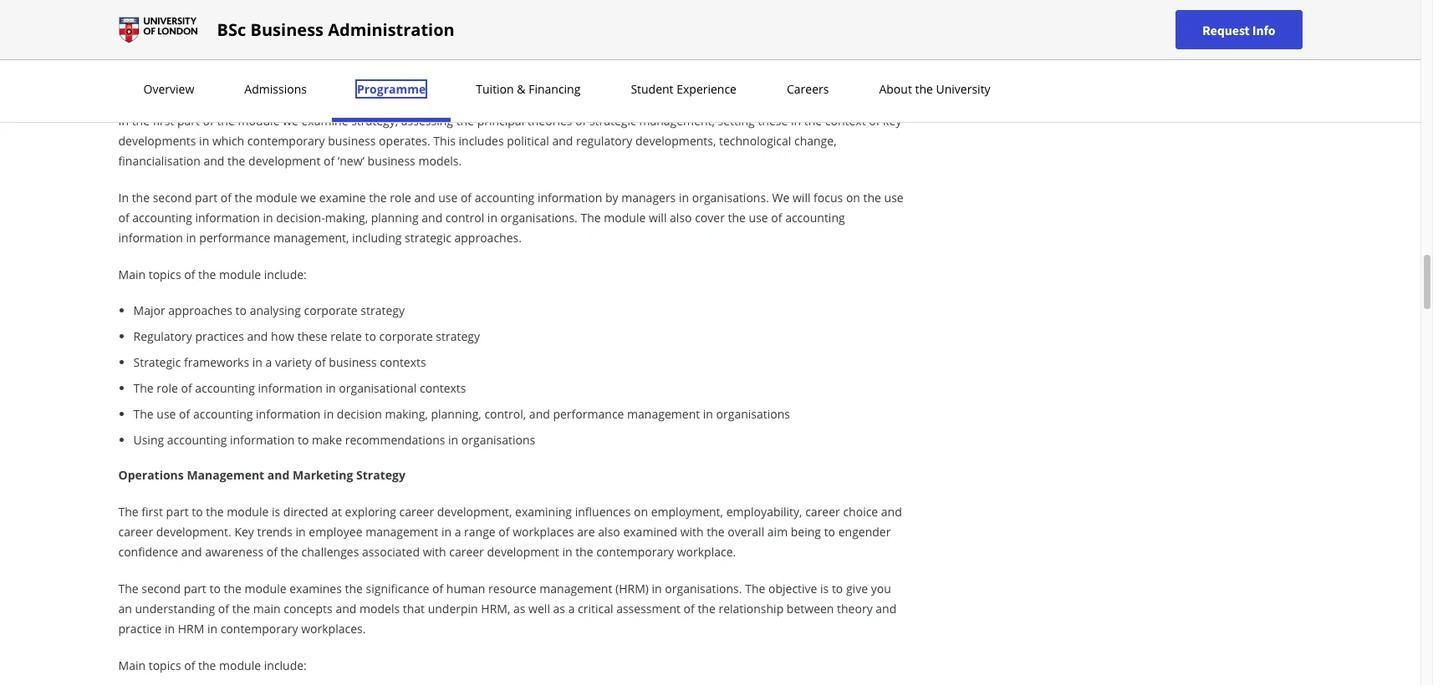 Task type: describe. For each thing, give the bounding box(es) containing it.
key
[[235, 524, 254, 540]]

and right choice
[[881, 504, 902, 520]]

a inside list item
[[266, 355, 272, 371]]

examined
[[624, 524, 678, 540]]

and down development.
[[181, 545, 202, 560]]

and up workplaces.
[[336, 601, 357, 617]]

strategic for strategic frameworks in a variety of business contexts
[[133, 355, 181, 371]]

second inside in the second part of the module we examine the role and use of accounting information by managers in organisations. we will focus on the use of accounting information in decision-making, planning and control in organisations. the module will also cover the use of accounting information in performance management, including strategic approaches.
[[153, 190, 192, 206]]

major approaches to analysing corporate strategy list item
[[133, 302, 908, 320]]

impact of hrm policies and practices on employees list item
[[133, 40, 908, 58]]

rationale for hrm policies and practices
[[133, 15, 353, 31]]

first inside in the first part of the module we examine strategy, assessing the principal theories of strategic management, setting these in the context of key developments in which contemporary business operates. this includes political and regulatory developments, technological change, financialisation and the development of 'new' business models.
[[153, 113, 174, 129]]

in the second part of the module we examine the role and use of accounting information by managers in organisations. we will focus on the use of accounting information in decision-making, planning and control in organisations. the module will also cover the use of accounting information in performance management, including strategic approaches.
[[118, 190, 904, 246]]

are
[[577, 524, 595, 540]]

management for strategic
[[174, 76, 251, 92]]

tuition & financing
[[476, 81, 581, 97]]

concepts
[[284, 601, 333, 617]]

1 vertical spatial business
[[368, 153, 416, 169]]

examining
[[515, 504, 572, 520]]

regulatory
[[576, 133, 633, 149]]

overall
[[728, 524, 765, 540]]

the use of accounting information in decision making, planning, control, and performance management in organisations list item
[[133, 406, 908, 423]]

first inside the first part to the module is directed at exploring career development, examining influences on employment, employability, career choice and career development. key trends in employee management in a range of workplaces are also examined with the overall aim being to engender confidence and awareness of the challenges associated with career development in the contemporary workplace.
[[142, 504, 163, 520]]

information up "operations management and marketing strategy"
[[230, 432, 295, 448]]

part inside in the second part of the module we examine the role and use of accounting information by managers in organisations. we will focus on the use of accounting information in decision-making, planning and control in organisations. the module will also cover the use of accounting information in performance management, including strategic approaches.
[[195, 190, 218, 206]]

development,
[[437, 504, 512, 520]]

policies for for
[[236, 15, 277, 31]]

contemporary inside in the first part of the module we examine strategy, assessing the principal theories of strategic management, setting these in the context of key developments in which contemporary business operates. this includes political and regulatory developments, technological change, financialisation and the development of 'new' business models.
[[247, 133, 325, 149]]

part inside the first part to the module is directed at exploring career development, examining influences on employment, employability, career choice and career development. key trends in employee management in a range of workplaces are also examined with the overall aim being to engender confidence and awareness of the challenges associated with career development in the contemporary workplace.
[[166, 504, 189, 520]]

part inside the second part to the module examines the significance of human resource management (hrm) in organisations. the objective is to give you an understanding of the main concepts and models that underpin hrm, as well as a critical assessment of the relationship between theory and practice in hrm in contemporary workplaces.
[[184, 581, 206, 597]]

2 vertical spatial practices
[[195, 329, 244, 345]]

operates.
[[379, 133, 431, 149]]

theories
[[528, 113, 573, 129]]

(hrm)
[[616, 581, 649, 597]]

2 main topics of the module include: from the top
[[118, 658, 307, 674]]

list containing rationale for hrm policies and practices
[[125, 0, 908, 58]]

2 as from the left
[[553, 601, 566, 617]]

1 vertical spatial organisations.
[[501, 210, 578, 226]]

2 main from the top
[[118, 658, 146, 674]]

includes
[[459, 133, 504, 149]]

1 main from the top
[[118, 267, 146, 283]]

part inside in the first part of the module we examine strategy, assessing the principal theories of strategic management, setting these in the context of key developments in which contemporary business operates. this includes political and regulatory developments, technological change, financialisation and the development of 'new' business models.
[[177, 113, 200, 129]]

1 as from the left
[[514, 601, 526, 617]]

decision-
[[276, 210, 325, 226]]

aim
[[768, 524, 788, 540]]

request info
[[1203, 21, 1276, 38]]

1 vertical spatial with
[[423, 545, 446, 560]]

tuition
[[476, 81, 514, 97]]

university of london image
[[118, 16, 197, 43]]

examine for strategy,
[[302, 113, 348, 129]]

organisational
[[339, 381, 417, 396]]

role inside in the second part of the module we examine the role and use of accounting information by managers in organisations. we will focus on the use of accounting information in decision-making, planning and control in organisations. the module will also cover the use of accounting information in performance management, including strategic approaches.
[[390, 190, 411, 206]]

information left decision-
[[195, 210, 260, 226]]

management for operations
[[187, 468, 264, 483]]

contemporary inside the second part to the module examines the significance of human resource management (hrm) in organisations. the objective is to give you an understanding of the main concepts and models that underpin hrm, as well as a critical assessment of the relationship between theory and practice in hrm in contemporary workplaces.
[[221, 621, 298, 637]]

1 horizontal spatial organisations
[[716, 407, 790, 422]]

module down the by
[[604, 210, 646, 226]]

programme link
[[352, 81, 431, 97]]

development inside the first part to the module is directed at exploring career development, examining influences on employment, employability, career choice and career development. key trends in employee management in a range of workplaces are also examined with the overall aim being to engender confidence and awareness of the challenges associated with career development in the contemporary workplace.
[[487, 545, 559, 560]]

the for the second part to the module examines the significance of human resource management (hrm) in organisations. the objective is to give you an understanding of the main concepts and models that underpin hrm, as well as a critical assessment of the relationship between theory and practice in hrm in contemporary workplaces.
[[118, 581, 139, 597]]

0 vertical spatial business
[[328, 133, 376, 149]]

variety
[[275, 355, 312, 371]]

strategy inside regulatory practices and how these relate to corporate strategy list item
[[436, 329, 480, 345]]

list containing major approaches to analysing corporate strategy
[[125, 302, 908, 449]]

planning
[[371, 210, 419, 226]]

to right being
[[824, 524, 836, 540]]

is inside the first part to the module is directed at exploring career development, examining influences on employment, employability, career choice and career development. key trends in employee management in a range of workplaces are also examined with the overall aim being to engender confidence and awareness of the challenges associated with career development in the contemporary workplace.
[[272, 504, 280, 520]]

management, inside in the second part of the module we examine the role and use of accounting information by managers in organisations. we will focus on the use of accounting information in decision-making, planning and control in organisations. the module will also cover the use of accounting information in performance management, including strategic approaches.
[[273, 230, 349, 246]]

workplace.
[[677, 545, 736, 560]]

use right focus
[[885, 190, 904, 206]]

0 horizontal spatial organisations
[[462, 432, 536, 448]]

student experience
[[631, 81, 737, 97]]

managers
[[622, 190, 676, 206]]

overview
[[143, 81, 194, 97]]

and inside list item
[[261, 41, 282, 57]]

to right relate
[[365, 329, 376, 345]]

development inside in the first part of the module we examine strategy, assessing the principal theories of strategic management, setting these in the context of key developments in which contemporary business operates. this includes political and regulatory developments, technological change, financialisation and the development of 'new' business models.
[[248, 153, 321, 169]]

theory
[[837, 601, 873, 617]]

overview link
[[138, 81, 199, 97]]

corporate inside list item
[[379, 329, 433, 345]]

regulatory practices and how these relate to corporate strategy
[[133, 329, 480, 345]]

the role of accounting information in organisational contexts list item
[[133, 380, 908, 397]]

business inside list item
[[329, 355, 377, 371]]

relate
[[331, 329, 362, 345]]

strategic frameworks in a variety of business contexts
[[133, 355, 426, 371]]

analysing
[[250, 303, 301, 319]]

1 topics from the top
[[149, 267, 181, 283]]

also inside the first part to the module is directed at exploring career development, examining influences on employment, employability, career choice and career development. key trends in employee management in a range of workplaces are also examined with the overall aim being to engender confidence and awareness of the challenges associated with career development in the contemporary workplace.
[[598, 524, 620, 540]]

employees
[[355, 41, 414, 57]]

career up being
[[806, 504, 840, 520]]

is inside the second part to the module examines the significance of human resource management (hrm) in organisations. the objective is to give you an understanding of the main concepts and models that underpin hrm, as well as a critical assessment of the relationship between theory and practice in hrm in contemporary workplaces.
[[821, 581, 829, 597]]

critical
[[578, 601, 614, 617]]

management for performance
[[627, 407, 700, 422]]

recommendations
[[345, 432, 445, 448]]

to left make
[[298, 432, 309, 448]]

significance
[[366, 581, 429, 597]]

practices for rationale for hrm policies and practices
[[304, 15, 353, 31]]

and down impact of hrm policies and practices on employees
[[254, 76, 276, 92]]

hrm for of
[[188, 41, 215, 57]]

practice
[[118, 621, 162, 637]]

2 topics from the top
[[149, 658, 181, 674]]

administration
[[328, 18, 455, 41]]

for
[[188, 15, 203, 31]]

contexts for the role of accounting information in organisational contexts
[[420, 381, 466, 396]]

assessing
[[401, 113, 453, 129]]

using accounting information to make recommendations in organisations
[[133, 432, 536, 448]]

career right exploring
[[399, 504, 434, 520]]

main
[[253, 601, 281, 617]]

understanding
[[135, 601, 215, 617]]

performance inside in the second part of the module we examine the role and use of accounting information by managers in organisations. we will focus on the use of accounting information in decision-making, planning and control in organisations. the module will also cover the use of accounting information in performance management, including strategic approaches.
[[199, 230, 270, 246]]

developments
[[118, 133, 196, 149]]

and down you at the right bottom of page
[[876, 601, 897, 617]]

you
[[871, 581, 891, 597]]

a inside the second part to the module examines the significance of human resource management (hrm) in organisations. the objective is to give you an understanding of the main concepts and models that underpin hrm, as well as a critical assessment of the relationship between theory and practice in hrm in contemporary workplaces.
[[569, 601, 575, 617]]

objective
[[769, 581, 818, 597]]

key
[[883, 113, 902, 129]]

to left give
[[832, 581, 843, 597]]

models
[[360, 601, 400, 617]]

also inside in the second part of the module we examine the role and use of accounting information by managers in organisations. we will focus on the use of accounting information in decision-making, planning and control in organisations. the module will also cover the use of accounting information in performance management, including strategic approaches.
[[670, 210, 692, 226]]

approaches
[[168, 303, 233, 319]]

make
[[312, 432, 342, 448]]

relationship
[[719, 601, 784, 617]]

hrm,
[[481, 601, 511, 617]]

the second part to the module examines the significance of human resource management (hrm) in organisations. the objective is to give you an understanding of the main concepts and models that underpin hrm, as well as a critical assessment of the relationship between theory and practice in hrm in contemporary workplaces.
[[118, 581, 897, 637]]

career up "confidence"
[[118, 524, 153, 540]]

principal
[[477, 113, 525, 129]]

and up "planning"
[[415, 190, 435, 206]]

admissions
[[244, 81, 307, 97]]

module up major approaches to analysing corporate strategy on the left top
[[219, 267, 261, 283]]

to inside "list item"
[[236, 303, 247, 319]]

and down theories
[[552, 133, 573, 149]]

well
[[529, 601, 550, 617]]

module up decision-
[[256, 190, 298, 206]]

planning,
[[431, 407, 482, 422]]

1 main topics of the module include: from the top
[[118, 267, 307, 283]]

strategy inside major approaches to analysing corporate strategy "list item"
[[361, 303, 405, 319]]

context
[[825, 113, 866, 129]]

1 horizontal spatial will
[[793, 190, 811, 206]]

management for resource
[[540, 581, 613, 597]]

information up major
[[118, 230, 183, 246]]

engender
[[839, 524, 891, 540]]

influences
[[575, 504, 631, 520]]

give
[[846, 581, 868, 597]]

underpin
[[428, 601, 478, 617]]

request
[[1203, 21, 1250, 38]]

and down the which
[[204, 153, 225, 169]]

we
[[772, 190, 790, 206]]

use right cover at the top
[[749, 210, 768, 226]]

on inside list item
[[337, 41, 352, 57]]

1 horizontal spatial with
[[681, 524, 704, 540]]

2 include: from the top
[[264, 658, 307, 674]]

strategic inside in the second part of the module we examine the role and use of accounting information by managers in organisations. we will focus on the use of accounting information in decision-making, planning and control in organisations. the module will also cover the use of accounting information in performance management, including strategic approaches.
[[405, 230, 452, 246]]

about the university
[[879, 81, 991, 97]]

at
[[331, 504, 342, 520]]

impact of hrm policies and practices on employees
[[133, 41, 414, 57]]

'new'
[[338, 153, 365, 169]]

impact
[[133, 41, 171, 57]]

political
[[507, 133, 549, 149]]



Task type: locate. For each thing, give the bounding box(es) containing it.
1 vertical spatial also
[[598, 524, 620, 540]]

1 vertical spatial management,
[[273, 230, 349, 246]]

corporate inside "list item"
[[304, 303, 358, 319]]

1 horizontal spatial these
[[758, 113, 788, 129]]

1 vertical spatial performance
[[553, 407, 624, 422]]

examine
[[302, 113, 348, 129], [319, 190, 366, 206]]

module up the key
[[227, 504, 269, 520]]

2 horizontal spatial on
[[846, 190, 861, 206]]

on right focus
[[846, 190, 861, 206]]

0 vertical spatial first
[[153, 113, 174, 129]]

1 horizontal spatial strategy
[[436, 329, 480, 345]]

1 vertical spatial role
[[157, 381, 178, 396]]

approaches.
[[455, 230, 522, 246]]

1 vertical spatial strategic
[[133, 355, 181, 371]]

business down the operates.
[[368, 153, 416, 169]]

strategic for strategic management and accounting
[[118, 76, 171, 92]]

and left "marketing" on the bottom left of the page
[[268, 468, 290, 483]]

development
[[248, 153, 321, 169], [487, 545, 559, 560]]

1 horizontal spatial we
[[301, 190, 316, 206]]

making, up recommendations
[[385, 407, 428, 422]]

module inside in the first part of the module we examine strategy, assessing the principal theories of strategic management, setting these in the context of key developments in which contemporary business operates. this includes political and regulatory developments, technological change, financialisation and the development of 'new' business models.
[[238, 113, 280, 129]]

1 horizontal spatial on
[[634, 504, 648, 520]]

info
[[1253, 21, 1276, 38]]

0 horizontal spatial is
[[272, 504, 280, 520]]

regulatory practices and how these relate to corporate strategy list item
[[133, 328, 908, 345]]

second inside the second part to the module examines the significance of human resource management (hrm) in organisations. the objective is to give you an understanding of the main concepts and models that underpin hrm, as well as a critical assessment of the relationship between theory and practice in hrm in contemporary workplaces.
[[142, 581, 181, 597]]

0 vertical spatial in
[[118, 113, 129, 129]]

0 vertical spatial contexts
[[380, 355, 426, 371]]

focus
[[814, 190, 843, 206]]

information down variety
[[258, 381, 323, 396]]

1 vertical spatial will
[[649, 210, 667, 226]]

the
[[581, 210, 601, 226], [133, 381, 154, 396], [133, 407, 154, 422], [118, 504, 139, 520], [118, 581, 139, 597], [745, 581, 766, 597]]

organisations. up cover at the top
[[692, 190, 769, 206]]

examine down accounting
[[302, 113, 348, 129]]

0 horizontal spatial management,
[[273, 230, 349, 246]]

list
[[125, 0, 908, 58], [125, 302, 908, 449]]

management,
[[639, 113, 715, 129], [273, 230, 349, 246]]

0 vertical spatial will
[[793, 190, 811, 206]]

corporate
[[304, 303, 358, 319], [379, 329, 433, 345]]

0 vertical spatial policies
[[236, 15, 277, 31]]

practices up frameworks
[[195, 329, 244, 345]]

0 vertical spatial management
[[174, 76, 251, 92]]

operations management and marketing strategy
[[118, 468, 406, 483]]

between
[[787, 601, 834, 617]]

the inside the first part to the module is directed at exploring career development, examining influences on employment, employability, career choice and career development. key trends in employee management in a range of workplaces are also examined with the overall aim being to engender confidence and awareness of the challenges associated with career development in the contemporary workplace.
[[118, 504, 139, 520]]

policies inside list item
[[236, 15, 277, 31]]

the for the first part to the module is directed at exploring career development, examining influences on employment, employability, career choice and career development. key trends in employee management in a range of workplaces are also examined with the overall aim being to engender confidence and awareness of the challenges associated with career development in the contemporary workplace.
[[118, 504, 139, 520]]

careers link
[[782, 81, 834, 97]]

the for the role of accounting information in organisational contexts
[[133, 381, 154, 396]]

as left well
[[514, 601, 526, 617]]

and
[[280, 15, 301, 31], [261, 41, 282, 57], [254, 76, 276, 92], [552, 133, 573, 149], [204, 153, 225, 169], [415, 190, 435, 206], [422, 210, 443, 226], [247, 329, 268, 345], [529, 407, 550, 422], [268, 468, 290, 483], [881, 504, 902, 520], [181, 545, 202, 560], [336, 601, 357, 617], [876, 601, 897, 617]]

part up developments
[[177, 113, 200, 129]]

being
[[791, 524, 821, 540]]

about
[[879, 81, 912, 97]]

0 vertical spatial making,
[[325, 210, 368, 226]]

the role of accounting information in organisational contexts
[[133, 381, 466, 396]]

second down financialisation
[[153, 190, 192, 206]]

2 vertical spatial organisations.
[[665, 581, 742, 597]]

main topics of the module include: down understanding
[[118, 658, 307, 674]]

organisations. down workplace.
[[665, 581, 742, 597]]

making, inside in the second part of the module we examine the role and use of accounting information by managers in organisations. we will focus on the use of accounting information in decision-making, planning and control in organisations. the module will also cover the use of accounting information in performance management, including strategic approaches.
[[325, 210, 368, 226]]

include: down main
[[264, 658, 307, 674]]

1 vertical spatial a
[[455, 524, 461, 540]]

2 vertical spatial business
[[329, 355, 377, 371]]

hrm inside list item
[[188, 41, 215, 57]]

1 horizontal spatial strategic
[[590, 113, 636, 129]]

the first part to the module is directed at exploring career development, examining influences on employment, employability, career choice and career development. key trends in employee management in a range of workplaces are also examined with the overall aim being to engender confidence and awareness of the challenges associated with career development in the contemporary workplace.
[[118, 504, 902, 560]]

on inside in the second part of the module we examine the role and use of accounting information by managers in organisations. we will focus on the use of accounting information in decision-making, planning and control in organisations. the module will also cover the use of accounting information in performance management, including strategic approaches.
[[846, 190, 861, 206]]

on up examined
[[634, 504, 648, 520]]

1 in from the top
[[118, 113, 129, 129]]

0 vertical spatial organisations.
[[692, 190, 769, 206]]

trends
[[257, 524, 293, 540]]

rationale
[[133, 15, 185, 31]]

1 vertical spatial list
[[125, 302, 908, 449]]

1 vertical spatial first
[[142, 504, 163, 520]]

1 horizontal spatial management
[[540, 581, 613, 597]]

using
[[133, 432, 164, 448]]

to up development.
[[192, 504, 203, 520]]

part up development.
[[166, 504, 189, 520]]

contexts for strategic frameworks in a variety of business contexts
[[380, 355, 426, 371]]

strategic up regulatory
[[590, 113, 636, 129]]

in up developments
[[118, 113, 129, 129]]

0 vertical spatial hrm
[[206, 15, 233, 31]]

management inside the second part to the module examines the significance of human resource management (hrm) in organisations. the objective is to give you an understanding of the main concepts and models that underpin hrm, as well as a critical assessment of the relationship between theory and practice in hrm in contemporary workplaces.
[[540, 581, 613, 597]]

1 vertical spatial practices
[[285, 41, 334, 57]]

assessment
[[617, 601, 681, 617]]

and down business
[[261, 41, 282, 57]]

strategic down "planning"
[[405, 230, 452, 246]]

employee
[[309, 524, 363, 540]]

strategy up strategic frameworks in a variety of business contexts list item
[[436, 329, 480, 345]]

1 vertical spatial contexts
[[420, 381, 466, 396]]

0 vertical spatial main
[[118, 267, 146, 283]]

module inside the first part to the module is directed at exploring career development, examining influences on employment, employability, career choice and career development. key trends in employee management in a range of workplaces are also examined with the overall aim being to engender confidence and awareness of the challenges associated with career development in the contemporary workplace.
[[227, 504, 269, 520]]

in for in the first part of the module we examine strategy, assessing the principal theories of strategic management, setting these in the context of key developments in which contemporary business operates. this includes political and regulatory developments, technological change, financialisation and the development of 'new' business models.
[[118, 113, 129, 129]]

control
[[446, 210, 484, 226]]

1 vertical spatial second
[[142, 581, 181, 597]]

module inside the second part to the module examines the significance of human resource management (hrm) in organisations. the objective is to give you an understanding of the main concepts and models that underpin hrm, as well as a critical assessment of the relationship between theory and practice in hrm in contemporary workplaces.
[[245, 581, 287, 597]]

in down financialisation
[[118, 190, 129, 206]]

will
[[793, 190, 811, 206], [649, 210, 667, 226]]

as
[[514, 601, 526, 617], [553, 601, 566, 617]]

challenges
[[302, 545, 359, 560]]

major approaches to analysing corporate strategy
[[133, 303, 405, 319]]

these inside in the first part of the module we examine strategy, assessing the principal theories of strategic management, setting these in the context of key developments in which contemporary business operates. this includes political and regulatory developments, technological change, financialisation and the development of 'new' business models.
[[758, 113, 788, 129]]

using accounting information to make recommendations in organisations list item
[[133, 432, 908, 449]]

strategic frameworks in a variety of business contexts list item
[[133, 354, 908, 371]]

information down the role of accounting information in organisational contexts
[[256, 407, 321, 422]]

management
[[627, 407, 700, 422], [366, 524, 439, 540], [540, 581, 613, 597]]

1 vertical spatial strategy
[[436, 329, 480, 345]]

1 vertical spatial strategic
[[405, 230, 452, 246]]

financing
[[529, 81, 581, 97]]

examine down 'new'
[[319, 190, 366, 206]]

0 horizontal spatial on
[[337, 41, 352, 57]]

resource
[[489, 581, 537, 597]]

0 vertical spatial corporate
[[304, 303, 358, 319]]

first up developments
[[153, 113, 174, 129]]

of
[[174, 41, 185, 57], [203, 113, 214, 129], [576, 113, 587, 129], [869, 113, 880, 129], [324, 153, 335, 169], [221, 190, 232, 206], [461, 190, 472, 206], [118, 210, 129, 226], [771, 210, 783, 226], [184, 267, 195, 283], [315, 355, 326, 371], [181, 381, 192, 396], [179, 407, 190, 422], [499, 524, 510, 540], [267, 545, 278, 560], [432, 581, 444, 597], [218, 601, 229, 617], [684, 601, 695, 617], [184, 658, 195, 674]]

the inside in the second part of the module we examine the role and use of accounting information by managers in organisations. we will focus on the use of accounting information in decision-making, planning and control in organisations. the module will also cover the use of accounting information in performance management, including strategic approaches.
[[581, 210, 601, 226]]

0 horizontal spatial making,
[[325, 210, 368, 226]]

main up major
[[118, 267, 146, 283]]

contexts up planning,
[[420, 381, 466, 396]]

organisations.
[[692, 190, 769, 206], [501, 210, 578, 226], [665, 581, 742, 597]]

policies for of
[[218, 41, 258, 57]]

examines
[[290, 581, 342, 597]]

in the first part of the module we examine strategy, assessing the principal theories of strategic management, setting these in the context of key developments in which contemporary business operates. this includes political and regulatory developments, technological change, financialisation and the development of 'new' business models.
[[118, 113, 902, 169]]

part up understanding
[[184, 581, 206, 597]]

1 horizontal spatial development
[[487, 545, 559, 560]]

0 horizontal spatial development
[[248, 153, 321, 169]]

2 in from the top
[[118, 190, 129, 206]]

workplaces.
[[301, 621, 366, 637]]

strategic down the impact
[[118, 76, 171, 92]]

0 horizontal spatial a
[[266, 355, 272, 371]]

directed
[[283, 504, 328, 520]]

role inside list item
[[157, 381, 178, 396]]

0 vertical spatial development
[[248, 153, 321, 169]]

module down main
[[219, 658, 261, 674]]

0 horizontal spatial strategy
[[361, 303, 405, 319]]

we for information
[[301, 190, 316, 206]]

we inside in the first part of the module we examine strategy, assessing the principal theories of strategic management, setting these in the context of key developments in which contemporary business operates. this includes political and regulatory developments, technological change, financialisation and the development of 'new' business models.
[[283, 113, 299, 129]]

strategic inside in the first part of the module we examine strategy, assessing the principal theories of strategic management, setting these in the context of key developments in which contemporary business operates. this includes political and regulatory developments, technological change, financialisation and the development of 'new' business models.
[[590, 113, 636, 129]]

developments,
[[636, 133, 716, 149]]

a left variety
[[266, 355, 272, 371]]

1 vertical spatial is
[[821, 581, 829, 597]]

performance inside the use of accounting information in decision making, planning, control, and performance management in organisations list item
[[553, 407, 624, 422]]

contemporary down examined
[[597, 545, 674, 560]]

and up using accounting information to make recommendations in organisations list item
[[529, 407, 550, 422]]

performance down the role of accounting information in organisational contexts list item on the bottom of page
[[553, 407, 624, 422]]

use up control
[[438, 190, 458, 206]]

0 horizontal spatial we
[[283, 113, 299, 129]]

organisations. inside the second part to the module examines the significance of human resource management (hrm) in organisations. the objective is to give you an understanding of the main concepts and models that underpin hrm, as well as a critical assessment of the relationship between theory and practice in hrm in contemporary workplaces.
[[665, 581, 742, 597]]

management, down decision-
[[273, 230, 349, 246]]

1 vertical spatial in
[[118, 190, 129, 206]]

these
[[758, 113, 788, 129], [297, 329, 328, 345]]

on inside the first part to the module is directed at exploring career development, examining influences on employment, employability, career choice and career development. key trends in employee management in a range of workplaces are also examined with the overall aim being to engender confidence and awareness of the challenges associated with career development in the contemporary workplace.
[[634, 504, 648, 520]]

1 vertical spatial policies
[[218, 41, 258, 57]]

main
[[118, 267, 146, 283], [118, 658, 146, 674]]

contemporary
[[247, 133, 325, 149], [597, 545, 674, 560], [221, 621, 298, 637]]

a left range at bottom left
[[455, 524, 461, 540]]

0 horizontal spatial performance
[[199, 230, 270, 246]]

about the university link
[[874, 81, 996, 97]]

career down range at bottom left
[[449, 545, 484, 560]]

hrm
[[206, 15, 233, 31], [188, 41, 215, 57], [178, 621, 204, 637]]

a left critical
[[569, 601, 575, 617]]

including
[[352, 230, 402, 246]]

and left how
[[247, 329, 268, 345]]

role down 'regulatory'
[[157, 381, 178, 396]]

management inside list item
[[627, 407, 700, 422]]

policies up impact of hrm policies and practices on employees
[[236, 15, 277, 31]]

strategic inside list item
[[133, 355, 181, 371]]

0 vertical spatial performance
[[199, 230, 270, 246]]

that
[[403, 601, 425, 617]]

1 vertical spatial topics
[[149, 658, 181, 674]]

we inside in the second part of the module we examine the role and use of accounting information by managers in organisations. we will focus on the use of accounting information in decision-making, planning and control in organisations. the module will also cover the use of accounting information in performance management, including strategic approaches.
[[301, 190, 316, 206]]

this
[[434, 133, 456, 149]]

contemporary down main
[[221, 621, 298, 637]]

on
[[337, 41, 352, 57], [846, 190, 861, 206], [634, 504, 648, 520]]

we down admissions link in the top left of the page
[[283, 113, 299, 129]]

these right how
[[297, 329, 328, 345]]

the for the use of accounting information in decision making, planning, control, and performance management in organisations
[[133, 407, 154, 422]]

use up using at the bottom left
[[157, 407, 176, 422]]

1 horizontal spatial management,
[[639, 113, 715, 129]]

0 vertical spatial include:
[[264, 267, 307, 283]]

hrm for for
[[206, 15, 233, 31]]

0 horizontal spatial also
[[598, 524, 620, 540]]

corporate up relate
[[304, 303, 358, 319]]

practices down business
[[285, 41, 334, 57]]

confidence
[[118, 545, 178, 560]]

0 vertical spatial main topics of the module include:
[[118, 267, 307, 283]]

a
[[266, 355, 272, 371], [455, 524, 461, 540], [569, 601, 575, 617]]

0 vertical spatial strategic
[[590, 113, 636, 129]]

0 vertical spatial organisations
[[716, 407, 790, 422]]

we for business
[[283, 113, 299, 129]]

major
[[133, 303, 165, 319]]

0 horizontal spatial with
[[423, 545, 446, 560]]

1 vertical spatial examine
[[319, 190, 366, 206]]

choice
[[843, 504, 878, 520]]

examine inside in the second part of the module we examine the role and use of accounting information by managers in organisations. we will focus on the use of accounting information in decision-making, planning and control in organisations. the module will also cover the use of accounting information in performance management, including strategic approaches.
[[319, 190, 366, 206]]

strategic
[[590, 113, 636, 129], [405, 230, 452, 246]]

exploring
[[345, 504, 396, 520]]

practices for impact of hrm policies and practices on employees
[[285, 41, 334, 57]]

0 vertical spatial list
[[125, 0, 908, 58]]

1 vertical spatial hrm
[[188, 41, 215, 57]]

2 vertical spatial contemporary
[[221, 621, 298, 637]]

change,
[[795, 133, 837, 149]]

hrm inside list item
[[206, 15, 233, 31]]

1 horizontal spatial a
[[455, 524, 461, 540]]

examine for the
[[319, 190, 366, 206]]

and up impact of hrm policies and practices on employees
[[280, 15, 301, 31]]

2 list from the top
[[125, 302, 908, 449]]

business up 'new'
[[328, 133, 376, 149]]

employment,
[[651, 504, 724, 520]]

strategic down 'regulatory'
[[133, 355, 181, 371]]

0 vertical spatial role
[[390, 190, 411, 206]]

1 vertical spatial include:
[[264, 658, 307, 674]]

these inside list item
[[297, 329, 328, 345]]

in inside in the second part of the module we examine the role and use of accounting information by managers in organisations. we will focus on the use of accounting information in decision-making, planning and control in organisations. the module will also cover the use of accounting information in performance management, including strategic approaches.
[[118, 190, 129, 206]]

business
[[251, 18, 324, 41]]

in inside in the first part of the module we examine strategy, assessing the principal theories of strategic management, setting these in the context of key developments in which contemporary business operates. this includes political and regulatory developments, technological change, financialisation and the development of 'new' business models.
[[118, 113, 129, 129]]

with down the employment,
[[681, 524, 704, 540]]

rationale for hrm policies and practices list item
[[133, 14, 908, 32]]

hrm down for
[[188, 41, 215, 57]]

include: up analysing
[[264, 267, 307, 283]]

second
[[153, 190, 192, 206], [142, 581, 181, 597]]

1 vertical spatial we
[[301, 190, 316, 206]]

strategic management and accounting
[[118, 76, 345, 92]]

0 vertical spatial we
[[283, 113, 299, 129]]

2 horizontal spatial a
[[569, 601, 575, 617]]

1 horizontal spatial performance
[[553, 407, 624, 422]]

human
[[447, 581, 486, 597]]

university
[[936, 81, 991, 97]]

1 vertical spatial contemporary
[[597, 545, 674, 560]]

as right well
[[553, 601, 566, 617]]

is up between in the right of the page
[[821, 581, 829, 597]]

1 vertical spatial development
[[487, 545, 559, 560]]

of inside list item
[[174, 41, 185, 57]]

corporate up 'organisational'
[[379, 329, 433, 345]]

topics up major
[[149, 267, 181, 283]]

2 horizontal spatial management
[[627, 407, 700, 422]]

contexts
[[380, 355, 426, 371], [420, 381, 466, 396]]

part down financialisation
[[195, 190, 218, 206]]

role up "planning"
[[390, 190, 411, 206]]

programme
[[357, 81, 426, 97]]

organisations. up approaches.
[[501, 210, 578, 226]]

frameworks
[[184, 355, 249, 371]]

1 vertical spatial main
[[118, 658, 146, 674]]

these up technological
[[758, 113, 788, 129]]

management inside the first part to the module is directed at exploring career development, examining influences on employment, employability, career choice and career development. key trends in employee management in a range of workplaces are also examined with the overall aim being to engender confidence and awareness of the challenges associated with career development in the contemporary workplace.
[[366, 524, 439, 540]]

2 vertical spatial management
[[540, 581, 613, 597]]

business down relate
[[329, 355, 377, 371]]

to down awareness
[[209, 581, 221, 597]]

1 vertical spatial corporate
[[379, 329, 433, 345]]

contemporary down admissions link in the top left of the page
[[247, 133, 325, 149]]

first down operations
[[142, 504, 163, 520]]

1 vertical spatial management
[[366, 524, 439, 540]]

0 horizontal spatial will
[[649, 210, 667, 226]]

0 horizontal spatial management
[[366, 524, 439, 540]]

1 vertical spatial these
[[297, 329, 328, 345]]

and left control
[[422, 210, 443, 226]]

experience
[[677, 81, 737, 97]]

also left cover at the top
[[670, 210, 692, 226]]

module up main
[[245, 581, 287, 597]]

practices up impact of hrm policies and practices on employees
[[304, 15, 353, 31]]

models.
[[419, 153, 462, 169]]

0 vertical spatial a
[[266, 355, 272, 371]]

0 vertical spatial these
[[758, 113, 788, 129]]

1 vertical spatial making,
[[385, 407, 428, 422]]

1 list from the top
[[125, 0, 908, 58]]

hrm down understanding
[[178, 621, 204, 637]]

policies down bsc
[[218, 41, 258, 57]]

hrm inside the second part to the module examines the significance of human resource management (hrm) in organisations. the objective is to give you an understanding of the main concepts and models that underpin hrm, as well as a critical assessment of the relationship between theory and practice in hrm in contemporary workplaces.
[[178, 621, 204, 637]]

0 vertical spatial strategic
[[118, 76, 171, 92]]

tuition & financing link
[[471, 81, 586, 97]]

0 vertical spatial topics
[[149, 267, 181, 283]]

1 horizontal spatial also
[[670, 210, 692, 226]]

an
[[118, 601, 132, 617]]

information left the by
[[538, 190, 603, 206]]

management, inside in the first part of the module we examine strategy, assessing the principal theories of strategic management, setting these in the context of key developments in which contemporary business operates. this includes political and regulatory developments, technological change, financialisation and the development of 'new' business models.
[[639, 113, 715, 129]]

0 vertical spatial with
[[681, 524, 704, 540]]

admissions link
[[239, 81, 312, 97]]

1 include: from the top
[[264, 267, 307, 283]]

performance
[[199, 230, 270, 246], [553, 407, 624, 422]]

main down practice
[[118, 658, 146, 674]]

contemporary inside the first part to the module is directed at exploring career development, examining influences on employment, employability, career choice and career development. key trends in employee management in a range of workplaces are also examined with the overall aim being to engender confidence and awareness of the challenges associated with career development in the contemporary workplace.
[[597, 545, 674, 560]]

use inside the use of accounting information in decision making, planning, control, and performance management in organisations list item
[[157, 407, 176, 422]]

accounting
[[279, 76, 345, 92]]

0 vertical spatial on
[[337, 41, 352, 57]]

performance up major approaches to analysing corporate strategy on the left top
[[199, 230, 270, 246]]

is up trends
[[272, 504, 280, 520]]

a inside the first part to the module is directed at exploring career development, examining influences on employment, employability, career choice and career development. key trends in employee management in a range of workplaces are also examined with the overall aim being to engender confidence and awareness of the challenges associated with career development in the contemporary workplace.
[[455, 524, 461, 540]]

financialisation
[[118, 153, 201, 169]]

0 horizontal spatial these
[[297, 329, 328, 345]]

contexts up 'organisational'
[[380, 355, 426, 371]]

1 horizontal spatial corporate
[[379, 329, 433, 345]]

2 vertical spatial a
[[569, 601, 575, 617]]

setting
[[718, 113, 755, 129]]

policies inside list item
[[218, 41, 258, 57]]

with right associated
[[423, 545, 446, 560]]

regulatory
[[133, 329, 192, 345]]

hrm right for
[[206, 15, 233, 31]]

development.
[[156, 524, 231, 540]]

module down admissions
[[238, 113, 280, 129]]

1 vertical spatial management
[[187, 468, 264, 483]]

examine inside in the first part of the module we examine strategy, assessing the principal theories of strategic management, setting these in the context of key developments in which contemporary business operates. this includes political and regulatory developments, technological change, financialisation and the development of 'new' business models.
[[302, 113, 348, 129]]

will down managers
[[649, 210, 667, 226]]

practices
[[304, 15, 353, 31], [285, 41, 334, 57], [195, 329, 244, 345]]

management up the key
[[187, 468, 264, 483]]

main topics of the module include: up approaches
[[118, 267, 307, 283]]

0 horizontal spatial corporate
[[304, 303, 358, 319]]

in for in the second part of the module we examine the role and use of accounting information by managers in organisations. we will focus on the use of accounting information in decision-making, planning and control in organisations. the module will also cover the use of accounting information in performance management, including strategic approaches.
[[118, 190, 129, 206]]

practices inside list item
[[285, 41, 334, 57]]

0 vertical spatial management
[[627, 407, 700, 422]]

making, inside list item
[[385, 407, 428, 422]]



Task type: vqa. For each thing, say whether or not it's contained in the screenshot.
search box
no



